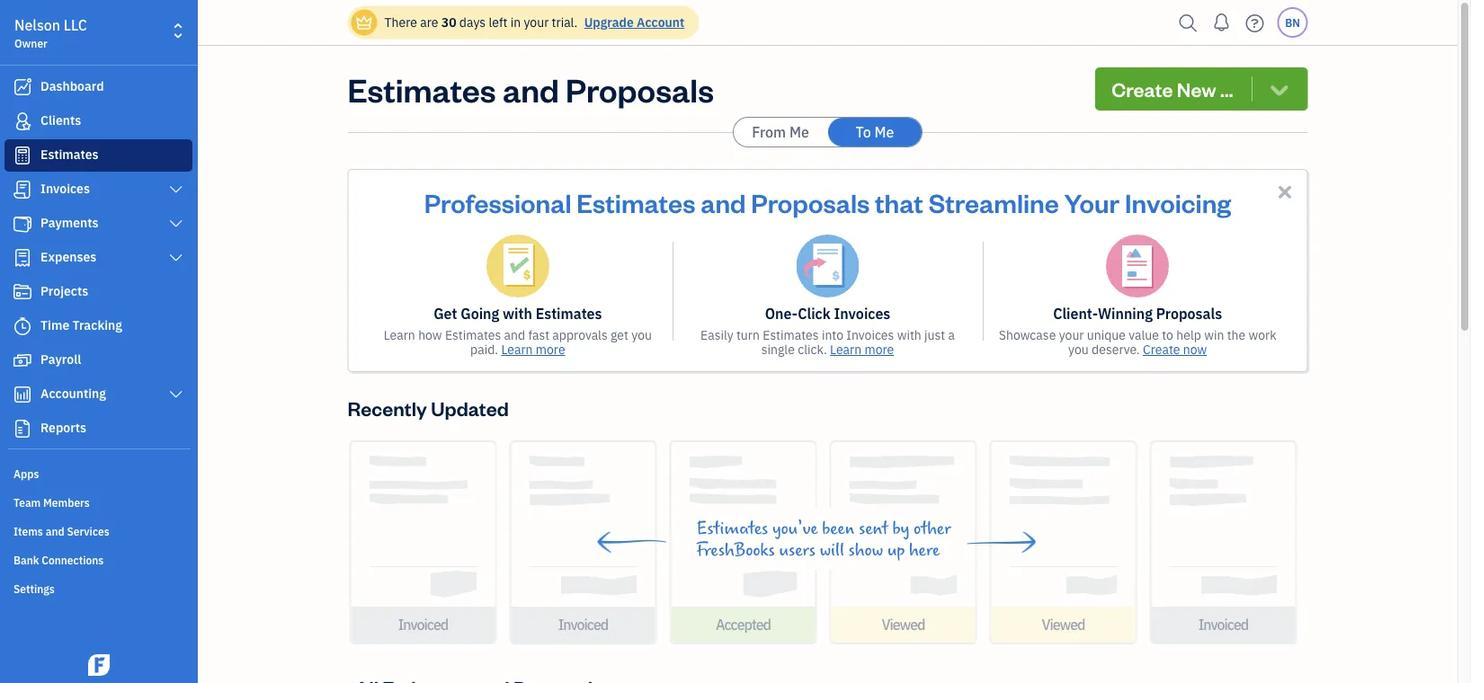 Task type: describe. For each thing, give the bounding box(es) containing it.
from me link
[[734, 118, 827, 147]]

report image
[[12, 420, 33, 438]]

from
[[752, 123, 786, 142]]

upgrade account link
[[581, 14, 685, 31]]

trial.
[[552, 14, 578, 31]]

showcase
[[999, 327, 1056, 343]]

expense image
[[12, 249, 33, 267]]

you've
[[772, 519, 818, 539]]

estimates inside easily turn estimates into invoices with just a single click.
[[763, 327, 819, 343]]

accounting link
[[4, 379, 192, 411]]

deserve.
[[1092, 341, 1140, 358]]

settings
[[13, 582, 55, 596]]

are
[[420, 14, 438, 31]]

will
[[820, 540, 844, 560]]

how
[[418, 327, 442, 343]]

1 vertical spatial invoices
[[834, 304, 891, 323]]

going
[[461, 304, 499, 323]]

team members
[[13, 495, 90, 510]]

time tracking
[[40, 317, 122, 334]]

help
[[1176, 327, 1201, 343]]

0 horizontal spatial with
[[503, 304, 532, 323]]

client-winning proposals
[[1053, 304, 1222, 323]]

with inside easily turn estimates into invoices with just a single click.
[[897, 327, 921, 343]]

items
[[13, 524, 43, 539]]

me for from me
[[789, 123, 809, 142]]

to me
[[856, 123, 894, 142]]

invoices inside easily turn estimates into invoices with just a single click.
[[846, 327, 894, 343]]

sent
[[859, 519, 888, 539]]

team members link
[[4, 488, 192, 515]]

time
[[40, 317, 69, 334]]

payments link
[[4, 208, 192, 240]]

single
[[761, 341, 795, 358]]

client-winning proposals image
[[1106, 235, 1169, 298]]

nelson
[[14, 16, 60, 35]]

learn inside learn how estimates and fast approvals get you paid.
[[384, 327, 415, 343]]

learn for get going with estimates
[[501, 341, 533, 358]]

estimates link
[[4, 139, 192, 172]]

…
[[1220, 76, 1233, 102]]

reports
[[40, 419, 86, 436]]

updated
[[431, 395, 509, 421]]

create for create new …
[[1112, 76, 1173, 102]]

win
[[1204, 327, 1224, 343]]

and inside main element
[[46, 524, 64, 539]]

click
[[798, 304, 831, 323]]

items and services link
[[4, 517, 192, 544]]

a
[[948, 327, 955, 343]]

days
[[459, 14, 486, 31]]

dashboard image
[[12, 78, 33, 96]]

project image
[[12, 283, 33, 301]]

streamline
[[929, 185, 1059, 219]]

timer image
[[12, 317, 33, 335]]

owner
[[14, 36, 48, 50]]

in
[[510, 14, 521, 31]]

up
[[887, 540, 905, 560]]

llc
[[64, 16, 87, 35]]

approvals
[[552, 327, 608, 343]]

reports link
[[4, 413, 192, 445]]

projects link
[[4, 276, 192, 308]]

estimates and proposals
[[348, 67, 714, 110]]

dashboard link
[[4, 71, 192, 103]]

invoice image
[[12, 181, 33, 199]]

expenses link
[[4, 242, 192, 274]]

unique
[[1087, 327, 1126, 343]]

one-click invoices image
[[796, 235, 859, 298]]

chevron large down image
[[168, 388, 184, 402]]

projects
[[40, 283, 88, 299]]

bn button
[[1277, 7, 1308, 38]]

been
[[822, 519, 854, 539]]

members
[[43, 495, 90, 510]]

proposals for client-winning proposals
[[1156, 304, 1222, 323]]

turn
[[736, 327, 760, 343]]

upgrade
[[584, 14, 634, 31]]

estimate image
[[12, 147, 33, 165]]

show
[[848, 540, 883, 560]]

proposals for estimates and proposals
[[566, 67, 714, 110]]

1 horizontal spatial proposals
[[751, 185, 870, 219]]

your inside showcase your unique value to help win the work you deserve.
[[1059, 327, 1084, 343]]

create new …
[[1112, 76, 1233, 102]]

payment image
[[12, 215, 33, 233]]

there are 30 days left in your trial. upgrade account
[[384, 14, 685, 31]]

client-
[[1053, 304, 1098, 323]]

time tracking link
[[4, 310, 192, 343]]

settings link
[[4, 575, 192, 602]]



Task type: vqa. For each thing, say whether or not it's contained in the screenshot.
Going
yes



Task type: locate. For each thing, give the bounding box(es) containing it.
invoiced
[[398, 616, 448, 634], [558, 616, 608, 634], [1198, 616, 1248, 634]]

from me
[[752, 123, 809, 142]]

0 horizontal spatial learn more
[[501, 341, 565, 358]]

chevrondown image
[[1267, 76, 1292, 102]]

chevron large down image for payments
[[168, 217, 184, 231]]

get going with estimates
[[434, 304, 602, 323]]

chevron large down image up projects link
[[168, 251, 184, 265]]

2 more from the left
[[865, 341, 894, 358]]

that
[[875, 185, 923, 219]]

paid.
[[470, 341, 498, 358]]

your down client-
[[1059, 327, 1084, 343]]

invoices link
[[4, 174, 192, 206]]

1 horizontal spatial more
[[865, 341, 894, 358]]

tracking
[[72, 317, 122, 334]]

0 vertical spatial proposals
[[566, 67, 714, 110]]

proposals
[[566, 67, 714, 110], [751, 185, 870, 219], [1156, 304, 1222, 323]]

with up learn how estimates and fast approvals get you paid.
[[503, 304, 532, 323]]

2 chevron large down image from the top
[[168, 217, 184, 231]]

you
[[631, 327, 652, 343], [1068, 341, 1089, 358]]

me
[[789, 123, 809, 142], [875, 123, 894, 142]]

1 horizontal spatial me
[[875, 123, 894, 142]]

you down client-
[[1068, 341, 1089, 358]]

more down get going with estimates
[[536, 341, 565, 358]]

me right from
[[789, 123, 809, 142]]

team
[[13, 495, 41, 510]]

1 vertical spatial create
[[1143, 341, 1180, 358]]

into
[[822, 327, 843, 343]]

1 vertical spatial with
[[897, 327, 921, 343]]

proposals up help
[[1156, 304, 1222, 323]]

1 horizontal spatial you
[[1068, 341, 1089, 358]]

0 vertical spatial invoices
[[40, 180, 90, 197]]

more right into
[[865, 341, 894, 358]]

30
[[441, 14, 456, 31]]

me for to me
[[875, 123, 894, 142]]

accepted
[[716, 616, 771, 634]]

create for create now
[[1143, 341, 1180, 358]]

fast
[[528, 327, 549, 343]]

recently
[[348, 395, 427, 421]]

1 learn more from the left
[[501, 341, 565, 358]]

2 horizontal spatial invoiced
[[1198, 616, 1248, 634]]

users
[[779, 540, 816, 560]]

1 viewed from the left
[[882, 616, 925, 634]]

1 horizontal spatial your
[[1059, 327, 1084, 343]]

more
[[536, 341, 565, 358], [865, 341, 894, 358]]

1 me from the left
[[789, 123, 809, 142]]

invoices up the payments
[[40, 180, 90, 197]]

search image
[[1174, 9, 1203, 36]]

freshbooks
[[696, 540, 775, 560]]

chevron large down image for invoices
[[168, 183, 184, 197]]

close image
[[1275, 182, 1295, 202]]

professional
[[424, 185, 571, 219]]

learn more for with
[[501, 341, 565, 358]]

me inside from me link
[[789, 123, 809, 142]]

0 horizontal spatial me
[[789, 123, 809, 142]]

2 vertical spatial proposals
[[1156, 304, 1222, 323]]

clients
[[40, 112, 81, 129]]

winning
[[1098, 304, 1153, 323]]

2 vertical spatial invoices
[[846, 327, 894, 343]]

3 chevron large down image from the top
[[168, 251, 184, 265]]

create inside dropdown button
[[1112, 76, 1173, 102]]

with left just
[[897, 327, 921, 343]]

to
[[856, 123, 871, 142]]

invoices right into
[[846, 327, 894, 343]]

learn more for invoices
[[830, 341, 894, 358]]

0 horizontal spatial you
[[631, 327, 652, 343]]

bank connections
[[13, 553, 104, 567]]

estimates
[[348, 67, 496, 110], [40, 146, 99, 163], [577, 185, 695, 219], [536, 304, 602, 323], [445, 327, 501, 343], [763, 327, 819, 343], [696, 519, 768, 539]]

1 more from the left
[[536, 341, 565, 358]]

just
[[924, 327, 945, 343]]

learn more down one-click invoices
[[830, 341, 894, 358]]

chevron large down image up expenses link
[[168, 217, 184, 231]]

2 invoiced from the left
[[558, 616, 608, 634]]

1 horizontal spatial learn more
[[830, 341, 894, 358]]

payroll
[[40, 351, 81, 368]]

learn left "how"
[[384, 327, 415, 343]]

professional estimates and proposals that streamline your invoicing
[[424, 185, 1231, 219]]

one-click invoices
[[765, 304, 891, 323]]

me right to
[[875, 123, 894, 142]]

0 horizontal spatial proposals
[[566, 67, 714, 110]]

learn right paid. at the left of page
[[501, 341, 533, 358]]

expenses
[[40, 249, 96, 265]]

to
[[1162, 327, 1173, 343]]

1 chevron large down image from the top
[[168, 183, 184, 197]]

2 me from the left
[[875, 123, 894, 142]]

create
[[1112, 76, 1173, 102], [1143, 341, 1180, 358]]

bank
[[13, 553, 39, 567]]

your right in
[[524, 14, 549, 31]]

proposals down upgrade account link
[[566, 67, 714, 110]]

one-
[[765, 304, 798, 323]]

value
[[1129, 327, 1159, 343]]

chevron large down image inside invoices 'link'
[[168, 183, 184, 197]]

invoices
[[40, 180, 90, 197], [834, 304, 891, 323], [846, 327, 894, 343]]

payments
[[40, 214, 98, 231]]

main element
[[0, 0, 243, 683]]

chevron large down image for expenses
[[168, 251, 184, 265]]

you inside learn how estimates and fast approvals get you paid.
[[631, 327, 652, 343]]

0 horizontal spatial viewed
[[882, 616, 925, 634]]

0 vertical spatial create
[[1112, 76, 1173, 102]]

more for with
[[536, 341, 565, 358]]

your
[[524, 14, 549, 31], [1059, 327, 1084, 343]]

you right get at the left
[[631, 327, 652, 343]]

now
[[1183, 341, 1207, 358]]

2 viewed from the left
[[1042, 616, 1085, 634]]

bank connections link
[[4, 546, 192, 573]]

new
[[1177, 76, 1216, 102]]

notifications image
[[1207, 4, 1236, 40]]

chevron large down image up the payments link
[[168, 183, 184, 197]]

learn right click.
[[830, 341, 862, 358]]

freshbooks image
[[85, 655, 113, 676]]

easily
[[701, 327, 733, 343]]

0 vertical spatial with
[[503, 304, 532, 323]]

estimates inside estimates you've been sent by other freshbooks users will show up here
[[696, 519, 768, 539]]

estimates inside main element
[[40, 146, 99, 163]]

0 horizontal spatial more
[[536, 341, 565, 358]]

0 vertical spatial chevron large down image
[[168, 183, 184, 197]]

items and services
[[13, 524, 109, 539]]

and inside learn how estimates and fast approvals get you paid.
[[504, 327, 525, 343]]

apps link
[[4, 459, 192, 486]]

go to help image
[[1240, 9, 1269, 36]]

3 invoiced from the left
[[1198, 616, 1248, 634]]

bn
[[1285, 15, 1300, 30]]

get
[[434, 304, 457, 323]]

clients link
[[4, 105, 192, 138]]

2 horizontal spatial proposals
[[1156, 304, 1222, 323]]

here
[[909, 540, 940, 560]]

1 horizontal spatial invoiced
[[558, 616, 608, 634]]

client image
[[12, 112, 33, 130]]

your
[[1064, 185, 1120, 219]]

more for invoices
[[865, 341, 894, 358]]

1 invoiced from the left
[[398, 616, 448, 634]]

you inside showcase your unique value to help win the work you deserve.
[[1068, 341, 1089, 358]]

estimates you've been sent by other freshbooks users will show up here
[[696, 519, 951, 560]]

to me link
[[828, 118, 922, 147]]

accounting
[[40, 385, 106, 402]]

0 horizontal spatial your
[[524, 14, 549, 31]]

learn for one-click invoices
[[830, 341, 862, 358]]

invoices inside 'link'
[[40, 180, 90, 197]]

me inside to me link
[[875, 123, 894, 142]]

the
[[1227, 327, 1246, 343]]

1 vertical spatial proposals
[[751, 185, 870, 219]]

1 vertical spatial your
[[1059, 327, 1084, 343]]

get going with estimates image
[[486, 235, 549, 298]]

learn
[[384, 327, 415, 343], [501, 341, 533, 358], [830, 341, 862, 358]]

2 horizontal spatial learn
[[830, 341, 862, 358]]

crown image
[[355, 13, 374, 32]]

create new … button
[[1095, 67, 1308, 111]]

chevron large down image inside the payments link
[[168, 217, 184, 231]]

1 horizontal spatial learn
[[501, 341, 533, 358]]

click.
[[798, 341, 827, 358]]

1 vertical spatial chevron large down image
[[168, 217, 184, 231]]

left
[[489, 14, 507, 31]]

learn more down get going with estimates
[[501, 341, 565, 358]]

learn how estimates and fast approvals get you paid.
[[384, 327, 652, 358]]

estimates inside learn how estimates and fast approvals get you paid.
[[445, 327, 501, 343]]

chart image
[[12, 386, 33, 404]]

nelson llc owner
[[14, 16, 87, 50]]

showcase your unique value to help win the work you deserve.
[[999, 327, 1276, 358]]

learn more
[[501, 341, 565, 358], [830, 341, 894, 358]]

2 vertical spatial chevron large down image
[[168, 251, 184, 265]]

0 horizontal spatial invoiced
[[398, 616, 448, 634]]

1 horizontal spatial with
[[897, 327, 921, 343]]

get
[[611, 327, 629, 343]]

there
[[384, 14, 417, 31]]

payroll link
[[4, 344, 192, 377]]

money image
[[12, 352, 33, 370]]

0 horizontal spatial learn
[[384, 327, 415, 343]]

1 horizontal spatial viewed
[[1042, 616, 1085, 634]]

create now
[[1143, 341, 1207, 358]]

apps
[[13, 467, 39, 481]]

proposals up one-click invoices image
[[751, 185, 870, 219]]

invoices up into
[[834, 304, 891, 323]]

0 vertical spatial your
[[524, 14, 549, 31]]

2 learn more from the left
[[830, 341, 894, 358]]

chevron large down image
[[168, 183, 184, 197], [168, 217, 184, 231], [168, 251, 184, 265]]



